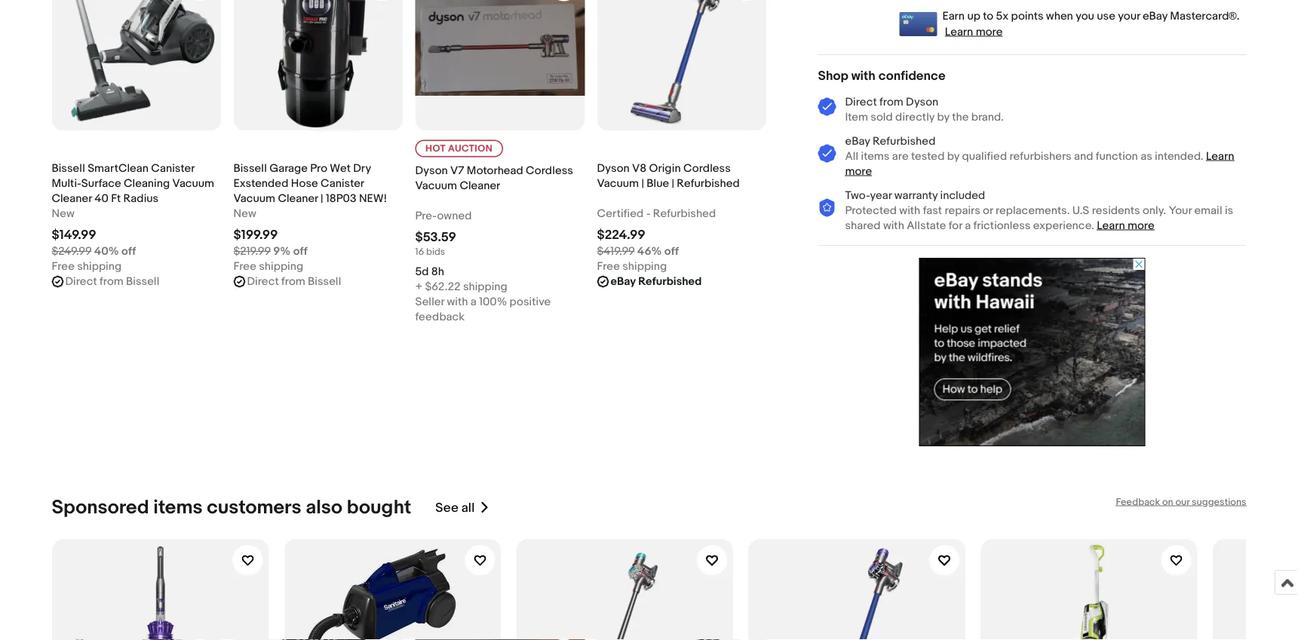 Task type: vqa. For each thing, say whether or not it's contained in the screenshot.


Task type: locate. For each thing, give the bounding box(es) containing it.
off right 40%
[[122, 245, 136, 258]]

a right for
[[965, 219, 971, 232]]

1 off from the left
[[122, 245, 136, 258]]

$62.22
[[425, 280, 461, 294]]

2 horizontal spatial ebay
[[1143, 10, 1168, 23]]

0 vertical spatial learn more
[[845, 149, 1234, 178]]

1 horizontal spatial more
[[976, 25, 1003, 38]]

3 free shipping text field from the left
[[597, 259, 667, 274]]

learn right the intended.
[[1206, 149, 1234, 163]]

|
[[641, 177, 644, 191], [672, 177, 674, 191], [321, 192, 323, 206]]

learn more link down residents on the right of the page
[[1097, 219, 1155, 232]]

free down $419.99
[[597, 260, 620, 274]]

our
[[1176, 496, 1190, 508]]

previous price $219.99 9% off text field
[[233, 244, 308, 259]]

2 horizontal spatial cleaner
[[460, 179, 500, 193]]

with down the + $62.22 shipping text box
[[447, 295, 468, 309]]

canister
[[151, 162, 194, 175], [321, 177, 364, 191]]

0 horizontal spatial ebay
[[611, 275, 636, 289]]

ebay refurbished down 46%
[[611, 275, 702, 289]]

tested
[[911, 149, 945, 163]]

dyson inside dyson v7 motorhead cordless vacuum cleaner
[[415, 164, 448, 178]]

use
[[1097, 10, 1115, 23]]

canister up cleaning
[[151, 162, 194, 175]]

canister inside bissell smartclean canister multi-surface cleaning vacuum cleaner 40 ft radius new $149.99 $249.99 40% off free shipping
[[151, 162, 194, 175]]

0 horizontal spatial cleaner
[[52, 192, 92, 206]]

free shipping text field down $419.99
[[597, 259, 667, 274]]

1 horizontal spatial off
[[293, 245, 308, 258]]

vacuum down v8
[[597, 177, 639, 191]]

sold
[[871, 110, 893, 124]]

with right shop
[[851, 68, 876, 84]]

canister up 18p03
[[321, 177, 364, 191]]

from for 40%
[[100, 275, 123, 289]]

dyson up item sold directly by the brand.
[[906, 95, 939, 108]]

1 with details__icon image from the top
[[818, 98, 836, 117]]

See all text field
[[435, 500, 475, 516]]

as
[[1141, 149, 1152, 163]]

direct for 40%
[[65, 275, 97, 289]]

from for $199.99
[[281, 275, 305, 289]]

2 vertical spatial ebay
[[611, 275, 636, 289]]

vacuum down the v7
[[415, 179, 457, 193]]

1 horizontal spatial |
[[641, 177, 644, 191]]

2 horizontal spatial free
[[597, 260, 620, 274]]

3 free from the left
[[597, 260, 620, 274]]

0 vertical spatial items
[[861, 149, 890, 163]]

0 horizontal spatial from
[[100, 275, 123, 289]]

learn more link down the up
[[945, 25, 1003, 38]]

1 horizontal spatial direct from bissell text field
[[247, 274, 341, 289]]

mastercard®.
[[1170, 10, 1240, 23]]

learn more link up replacements.
[[845, 149, 1234, 178]]

cordless right motorhead
[[526, 164, 573, 178]]

2 vertical spatial learn
[[1097, 219, 1125, 232]]

learn more up replacements.
[[845, 149, 1234, 178]]

ebay inside text field
[[611, 275, 636, 289]]

dyson v7 motorhead cordless vacuum cleaner
[[415, 164, 573, 193]]

Direct from Bissell text field
[[65, 274, 159, 289], [247, 274, 341, 289]]

only.
[[1143, 203, 1166, 217]]

exstended
[[233, 177, 288, 191]]

0 vertical spatial canister
[[151, 162, 194, 175]]

with
[[851, 68, 876, 84], [899, 203, 920, 217], [883, 219, 904, 232], [447, 295, 468, 309]]

direct for $199.99
[[247, 275, 279, 289]]

dyson left v8
[[597, 162, 630, 175]]

shipping up 100%
[[463, 280, 507, 294]]

1 horizontal spatial canister
[[321, 177, 364, 191]]

0 vertical spatial more
[[976, 25, 1003, 38]]

ebay right your
[[1143, 10, 1168, 23]]

Seller with a 100% positive feedback text field
[[415, 295, 585, 325]]

ebay refurbished up are
[[845, 134, 936, 148]]

1 horizontal spatial free
[[233, 260, 256, 274]]

by left 'the'
[[937, 110, 949, 124]]

1 free shipping text field from the left
[[52, 259, 122, 274]]

1 vertical spatial items
[[153, 496, 203, 520]]

cleaner inside bissell garage pro wet dry exstended hose canister vacuum cleaner | 18p03 new! new $199.99 $219.99 9% off free shipping
[[278, 192, 318, 206]]

1 horizontal spatial dyson
[[597, 162, 630, 175]]

off right 46%
[[664, 245, 679, 258]]

the
[[952, 110, 969, 124]]

dyson down hot at the left of page
[[415, 164, 448, 178]]

1 horizontal spatial items
[[861, 149, 890, 163]]

1 horizontal spatial from
[[281, 275, 305, 289]]

0 horizontal spatial cordless
[[526, 164, 573, 178]]

more down to
[[976, 25, 1003, 38]]

1 vertical spatial a
[[471, 295, 477, 309]]

direct up item
[[845, 95, 877, 108]]

positive
[[510, 295, 551, 309]]

ebay
[[1143, 10, 1168, 23], [845, 134, 870, 148], [611, 275, 636, 289]]

learn down earn
[[945, 25, 973, 38]]

vacuum
[[172, 177, 214, 191], [597, 177, 639, 191], [415, 179, 457, 193], [233, 192, 275, 206]]

1 vertical spatial more
[[845, 164, 872, 178]]

a down the + $62.22 shipping text box
[[471, 295, 477, 309]]

ebay down $419.99
[[611, 275, 636, 289]]

off
[[122, 245, 136, 258], [293, 245, 308, 258], [664, 245, 679, 258]]

0 horizontal spatial direct from bissell text field
[[65, 274, 159, 289]]

cleaner
[[460, 179, 500, 193], [52, 192, 92, 206], [278, 192, 318, 206]]

0 vertical spatial learn
[[945, 25, 973, 38]]

cordless inside dyson v8 origin cordless vacuum | blue | refurbished
[[683, 162, 731, 175]]

with details__icon image for item
[[818, 98, 836, 117]]

fast
[[923, 203, 942, 217]]

function
[[1096, 149, 1138, 163]]

direct from bissell down 9%
[[247, 275, 341, 289]]

0 horizontal spatial ebay refurbished
[[611, 275, 702, 289]]

direct from bissell
[[65, 275, 159, 289], [247, 275, 341, 289]]

shipping down 46%
[[622, 260, 667, 274]]

free
[[52, 260, 75, 274], [233, 260, 256, 274], [597, 260, 620, 274]]

refurbished right -
[[653, 207, 716, 221]]

allstate
[[907, 219, 946, 232]]

0 horizontal spatial a
[[471, 295, 477, 309]]

direct down previous price $219.99 9% off text box at the top left of page
[[247, 275, 279, 289]]

1 new from the left
[[52, 207, 74, 221]]

dyson
[[906, 95, 939, 108], [597, 162, 630, 175], [415, 164, 448, 178]]

refurbished up are
[[873, 134, 936, 148]]

1 horizontal spatial direct from bissell
[[247, 275, 341, 289]]

2 horizontal spatial free shipping text field
[[597, 259, 667, 274]]

1 free from the left
[[52, 260, 75, 274]]

shared
[[845, 219, 881, 232]]

| left blue
[[641, 177, 644, 191]]

1 horizontal spatial new
[[233, 207, 256, 221]]

2 direct from bissell text field from the left
[[247, 274, 341, 289]]

1 horizontal spatial ebay refurbished
[[845, 134, 936, 148]]

New text field
[[52, 206, 74, 221], [233, 206, 256, 221]]

1 vertical spatial canister
[[321, 177, 364, 191]]

2 horizontal spatial learn
[[1206, 149, 1234, 163]]

with details__icon image for protected
[[818, 199, 836, 218]]

email
[[1194, 203, 1222, 217]]

cordless inside dyson v7 motorhead cordless vacuum cleaner
[[526, 164, 573, 178]]

new text field up $199.99
[[233, 206, 256, 221]]

direct from dyson
[[845, 95, 939, 108]]

replacements.
[[996, 203, 1070, 217]]

$199.99 text field
[[233, 227, 278, 243]]

16
[[415, 246, 424, 258]]

2 free shipping text field from the left
[[233, 259, 303, 274]]

40
[[94, 192, 108, 206]]

0 horizontal spatial learn
[[945, 25, 973, 38]]

2 horizontal spatial direct
[[845, 95, 877, 108]]

shipping down previous price $249.99 40% off text field
[[77, 260, 122, 274]]

direct from bissell text field down 9%
[[247, 274, 341, 289]]

1 vertical spatial by
[[947, 149, 960, 163]]

direct from bissell down 40%
[[65, 275, 159, 289]]

$224.99
[[597, 227, 645, 243]]

1 horizontal spatial a
[[965, 219, 971, 232]]

learn more link
[[945, 25, 1003, 38], [845, 149, 1234, 178], [1097, 219, 1155, 232]]

1 direct from bissell text field from the left
[[65, 274, 159, 289]]

2 new from the left
[[233, 207, 256, 221]]

3 off from the left
[[664, 245, 679, 258]]

0 horizontal spatial new text field
[[52, 206, 74, 221]]

2 with details__icon image from the top
[[818, 144, 836, 163]]

refurbished inside certified - refurbished $224.99 $419.99 46% off free shipping
[[653, 207, 716, 221]]

18p03
[[326, 192, 356, 206]]

2 horizontal spatial dyson
[[906, 95, 939, 108]]

$53.59
[[415, 229, 456, 245]]

0 horizontal spatial free
[[52, 260, 75, 274]]

up
[[967, 10, 981, 23]]

0 vertical spatial by
[[937, 110, 949, 124]]

cleaner inside dyson v7 motorhead cordless vacuum cleaner
[[460, 179, 500, 193]]

1 horizontal spatial new text field
[[233, 206, 256, 221]]

all
[[461, 500, 475, 516]]

new text field for $199.99
[[233, 206, 256, 221]]

or
[[983, 203, 993, 217]]

refurbished down 46%
[[638, 275, 702, 289]]

learn down residents on the right of the page
[[1097, 219, 1125, 232]]

from up "sold"
[[879, 95, 903, 108]]

dyson for dyson v8 origin cordless vacuum | blue | refurbished
[[597, 162, 630, 175]]

2 vertical spatial with details__icon image
[[818, 199, 836, 218]]

free inside bissell garage pro wet dry exstended hose canister vacuum cleaner | 18p03 new! new $199.99 $219.99 9% off free shipping
[[233, 260, 256, 274]]

shipping down 9%
[[259, 260, 303, 274]]

free shipping text field down $249.99 at the left top of page
[[52, 259, 122, 274]]

0 horizontal spatial canister
[[151, 162, 194, 175]]

| right blue
[[672, 177, 674, 191]]

refurbishers
[[1010, 149, 1072, 163]]

advertisement region
[[919, 258, 1145, 446]]

on
[[1162, 496, 1173, 508]]

5x
[[996, 10, 1009, 23]]

seller
[[415, 295, 444, 309]]

2 horizontal spatial off
[[664, 245, 679, 258]]

-
[[646, 207, 651, 221]]

0 vertical spatial with details__icon image
[[818, 98, 836, 117]]

0 horizontal spatial free shipping text field
[[52, 259, 122, 274]]

vacuum inside bissell smartclean canister multi-surface cleaning vacuum cleaner 40 ft radius new $149.99 $249.99 40% off free shipping
[[172, 177, 214, 191]]

cleaner down "hose"
[[278, 192, 318, 206]]

1 horizontal spatial cordless
[[683, 162, 731, 175]]

2 off from the left
[[293, 245, 308, 258]]

shipping inside bissell garage pro wet dry exstended hose canister vacuum cleaner | 18p03 new! new $199.99 $219.99 9% off free shipping
[[259, 260, 303, 274]]

2 new text field from the left
[[233, 206, 256, 221]]

cordless right the origin
[[683, 162, 731, 175]]

customers
[[207, 496, 301, 520]]

with details__icon image left the two-
[[818, 199, 836, 218]]

free down $219.99
[[233, 260, 256, 274]]

bissell inside bissell garage pro wet dry exstended hose canister vacuum cleaner | 18p03 new! new $199.99 $219.99 9% off free shipping
[[233, 162, 267, 175]]

1 horizontal spatial direct
[[247, 275, 279, 289]]

0 horizontal spatial off
[[122, 245, 136, 258]]

vacuum down exstended on the top of page
[[233, 192, 275, 206]]

$149.99
[[52, 227, 96, 243]]

0 horizontal spatial |
[[321, 192, 323, 206]]

free shipping text field down 9%
[[233, 259, 303, 274]]

cleaner down motorhead
[[460, 179, 500, 193]]

more down "all" at the top of page
[[845, 164, 872, 178]]

0 horizontal spatial more
[[845, 164, 872, 178]]

certified
[[597, 207, 644, 221]]

0 horizontal spatial direct
[[65, 275, 97, 289]]

more down only. in the top right of the page
[[1128, 219, 1155, 232]]

refurbished inside dyson v8 origin cordless vacuum | blue | refurbished
[[677, 177, 740, 191]]

direct from bissell text field down 40%
[[65, 274, 159, 289]]

1 vertical spatial learn
[[1206, 149, 1234, 163]]

items for all
[[861, 149, 890, 163]]

see all
[[435, 500, 475, 516]]

frictionless
[[973, 219, 1031, 232]]

1 new text field from the left
[[52, 206, 74, 221]]

dyson inside dyson v8 origin cordless vacuum | blue | refurbished
[[597, 162, 630, 175]]

ebay refurbished
[[845, 134, 936, 148], [611, 275, 702, 289]]

with details__icon image left "all" at the top of page
[[818, 144, 836, 163]]

free down $249.99 at the left top of page
[[52, 260, 75, 274]]

0 vertical spatial a
[[965, 219, 971, 232]]

1 horizontal spatial free shipping text field
[[233, 259, 303, 274]]

0 horizontal spatial dyson
[[415, 164, 448, 178]]

direct down $249.99 at the left top of page
[[65, 275, 97, 289]]

1 direct from bissell from the left
[[65, 275, 159, 289]]

refurbished down the origin
[[677, 177, 740, 191]]

1 vertical spatial ebay
[[845, 134, 870, 148]]

off inside certified - refurbished $224.99 $419.99 46% off free shipping
[[664, 245, 679, 258]]

wet
[[330, 162, 351, 175]]

bought
[[347, 496, 411, 520]]

cleaner down multi-
[[52, 192, 92, 206]]

new up $149.99 text box
[[52, 207, 74, 221]]

off right 9%
[[293, 245, 308, 258]]

0 horizontal spatial items
[[153, 496, 203, 520]]

0 vertical spatial ebay
[[1143, 10, 1168, 23]]

1 vertical spatial with details__icon image
[[818, 144, 836, 163]]

0 horizontal spatial direct from bissell
[[65, 275, 159, 289]]

from down 40%
[[100, 275, 123, 289]]

2 horizontal spatial more
[[1128, 219, 1155, 232]]

bissell
[[52, 162, 85, 175], [233, 162, 267, 175], [126, 275, 159, 289], [308, 275, 341, 289]]

a
[[965, 219, 971, 232], [471, 295, 477, 309]]

when
[[1046, 10, 1073, 23]]

vacuum right cleaning
[[172, 177, 214, 191]]

shipping
[[77, 260, 122, 274], [259, 260, 303, 274], [622, 260, 667, 274], [463, 280, 507, 294]]

pre-
[[415, 210, 437, 223]]

direct from bissell text field for $199.99
[[247, 274, 341, 289]]

Free shipping text field
[[52, 259, 122, 274], [233, 259, 303, 274], [597, 259, 667, 274]]

with details__icon image for all
[[818, 144, 836, 163]]

0 vertical spatial learn more link
[[945, 25, 1003, 38]]

1 vertical spatial learn more link
[[845, 149, 1234, 178]]

3 with details__icon image from the top
[[818, 199, 836, 218]]

new text field up $149.99 text box
[[52, 206, 74, 221]]

bissell up multi-
[[52, 162, 85, 175]]

2 direct from bissell from the left
[[247, 275, 341, 289]]

new up $199.99
[[233, 207, 256, 221]]

learn more down residents on the right of the page
[[1097, 219, 1155, 232]]

| left 18p03
[[321, 192, 323, 206]]

1 horizontal spatial cleaner
[[278, 192, 318, 206]]

1 horizontal spatial learn
[[1097, 219, 1125, 232]]

1 vertical spatial learn more
[[1097, 219, 1155, 232]]

0 horizontal spatial new
[[52, 207, 74, 221]]

2 vertical spatial learn more link
[[1097, 219, 1155, 232]]

item
[[845, 110, 868, 124]]

experience.
[[1033, 219, 1094, 232]]

2 free from the left
[[233, 260, 256, 274]]

bissell up exstended on the top of page
[[233, 162, 267, 175]]

with details__icon image
[[818, 98, 836, 117], [818, 144, 836, 163], [818, 199, 836, 218]]

brand.
[[971, 110, 1004, 124]]

from
[[879, 95, 903, 108], [100, 275, 123, 289], [281, 275, 305, 289]]

ebay up "all" at the top of page
[[845, 134, 870, 148]]

with details__icon image left item
[[818, 98, 836, 117]]

by right "tested"
[[947, 149, 960, 163]]

from down 9%
[[281, 275, 305, 289]]



Task type: describe. For each thing, give the bounding box(es) containing it.
off inside bissell garage pro wet dry exstended hose canister vacuum cleaner | 18p03 new! new $199.99 $219.99 9% off free shipping
[[293, 245, 308, 258]]

shop
[[818, 68, 848, 84]]

refurbished inside text field
[[638, 275, 702, 289]]

direct from bissell for $199.99
[[247, 275, 341, 289]]

hose
[[291, 177, 318, 191]]

are
[[892, 149, 909, 163]]

bissell down bissell garage pro wet dry exstended hose canister vacuum cleaner | 18p03 new! new $199.99 $219.99 9% off free shipping
[[308, 275, 341, 289]]

shop with confidence
[[818, 68, 946, 84]]

0 vertical spatial ebay refurbished
[[845, 134, 936, 148]]

also
[[306, 496, 342, 520]]

shipping inside certified - refurbished $224.99 $419.99 46% off free shipping
[[622, 260, 667, 274]]

to
[[983, 10, 993, 23]]

bissell garage pro wet dry exstended hose canister vacuum cleaner | 18p03 new! new $199.99 $219.99 9% off free shipping
[[233, 162, 387, 274]]

certified - refurbished $224.99 $419.99 46% off free shipping
[[597, 207, 716, 274]]

u.s
[[1072, 203, 1089, 217]]

+ $62.22 shipping text field
[[415, 280, 507, 295]]

free shipping text field for $199.99
[[233, 259, 303, 274]]

more inside earn up to 5x points when you use your ebay mastercard®. learn more
[[976, 25, 1003, 38]]

100%
[[479, 295, 507, 309]]

$149.99 text field
[[52, 227, 96, 243]]

bissell down previous price $249.99 40% off text field
[[126, 275, 159, 289]]

two-year warranty included
[[845, 188, 985, 202]]

$199.99
[[233, 227, 278, 243]]

owned
[[437, 210, 472, 223]]

ft
[[111, 192, 121, 206]]

$249.99
[[52, 245, 92, 258]]

9%
[[273, 245, 291, 258]]

dyson v8 origin cordless vacuum | blue | refurbished
[[597, 162, 740, 191]]

feedback
[[415, 311, 465, 324]]

shipping inside pre-owned $53.59 16 bids 5d 8h + $62.22 shipping seller with a 100% positive feedback
[[463, 280, 507, 294]]

40%
[[94, 245, 119, 258]]

protected
[[845, 203, 897, 217]]

off inside bissell smartclean canister multi-surface cleaning vacuum cleaner 40 ft radius new $149.99 $249.99 40% off free shipping
[[122, 245, 136, 258]]

auction
[[448, 143, 493, 155]]

earn up to 5x points when you use your ebay mastercard®. learn more
[[942, 10, 1240, 38]]

canister inside bissell garage pro wet dry exstended hose canister vacuum cleaner | 18p03 new! new $199.99 $219.99 9% off free shipping
[[321, 177, 364, 191]]

blue
[[647, 177, 669, 191]]

is
[[1225, 203, 1233, 217]]

cleaner inside bissell smartclean canister multi-surface cleaning vacuum cleaner 40 ft radius new $149.99 $249.99 40% off free shipping
[[52, 192, 92, 206]]

origin
[[649, 162, 681, 175]]

multi-
[[52, 177, 81, 191]]

see
[[435, 500, 459, 516]]

bissell smartclean canister multi-surface cleaning vacuum cleaner 40 ft radius new $149.99 $249.99 40% off free shipping
[[52, 162, 214, 274]]

16 bids text field
[[415, 246, 445, 258]]

8h
[[431, 265, 444, 279]]

surface
[[81, 177, 121, 191]]

sponsored items customers also bought
[[52, 496, 411, 520]]

smartclean
[[88, 162, 149, 175]]

Pre-owned text field
[[415, 209, 472, 224]]

learn more link for all items are tested by qualified refurbishers and function as intended.
[[845, 149, 1234, 178]]

previous price $419.99 46% off text field
[[597, 244, 679, 259]]

your
[[1169, 203, 1192, 217]]

for
[[949, 219, 962, 232]]

hot
[[425, 143, 445, 155]]

with inside pre-owned $53.59 16 bids 5d 8h + $62.22 shipping seller with a 100% positive feedback
[[447, 295, 468, 309]]

learn more link for earn up to 5x points when you use your ebay mastercard®.
[[945, 25, 1003, 38]]

dry
[[353, 162, 371, 175]]

pre-owned $53.59 16 bids 5d 8h + $62.22 shipping seller with a 100% positive feedback
[[415, 210, 553, 324]]

new inside bissell garage pro wet dry exstended hose canister vacuum cleaner | 18p03 new! new $199.99 $219.99 9% off free shipping
[[233, 207, 256, 221]]

with down two-year warranty included
[[899, 203, 920, 217]]

feedback on our suggestions
[[1116, 496, 1246, 508]]

a inside protected with fast repairs or replacements. u.s residents only. your email is shared with allstate for a frictionless experience.
[[965, 219, 971, 232]]

Certified - Refurbished text field
[[597, 206, 716, 221]]

new inside bissell smartclean canister multi-surface cleaning vacuum cleaner 40 ft radius new $149.99 $249.99 40% off free shipping
[[52, 207, 74, 221]]

garage
[[269, 162, 308, 175]]

with down 'protected'
[[883, 219, 904, 232]]

v7
[[450, 164, 464, 178]]

you
[[1076, 10, 1094, 23]]

$219.99
[[233, 245, 271, 258]]

see all link
[[435, 496, 490, 520]]

dyson for dyson v7 motorhead cordless vacuum cleaner
[[415, 164, 448, 178]]

bissell inside bissell smartclean canister multi-surface cleaning vacuum cleaner 40 ft radius new $149.99 $249.99 40% off free shipping
[[52, 162, 85, 175]]

new text field for $149.99
[[52, 206, 74, 221]]

free shipping text field for 40%
[[52, 259, 122, 274]]

$419.99
[[597, 245, 635, 258]]

cordless for origin
[[683, 162, 731, 175]]

2 vertical spatial more
[[1128, 219, 1155, 232]]

all items are tested by qualified refurbishers and function as intended.
[[845, 149, 1204, 163]]

all
[[845, 149, 859, 163]]

motorhead
[[467, 164, 523, 178]]

vacuum inside dyson v8 origin cordless vacuum | blue | refurbished
[[597, 177, 639, 191]]

radius
[[123, 192, 159, 206]]

direct from bissell for 40%
[[65, 275, 159, 289]]

hot auction
[[425, 143, 493, 155]]

1 horizontal spatial ebay
[[845, 134, 870, 148]]

pro
[[310, 162, 327, 175]]

free inside bissell smartclean canister multi-surface cleaning vacuum cleaner 40 ft radius new $149.99 $249.99 40% off free shipping
[[52, 260, 75, 274]]

confidence
[[878, 68, 946, 84]]

learn inside earn up to 5x points when you use your ebay mastercard®. learn more
[[945, 25, 973, 38]]

more inside learn more
[[845, 164, 872, 178]]

eBay Refurbished text field
[[611, 274, 702, 289]]

direct from bissell text field for 40%
[[65, 274, 159, 289]]

v8
[[632, 162, 647, 175]]

$224.99 text field
[[597, 227, 645, 243]]

1 vertical spatial ebay refurbished
[[611, 275, 702, 289]]

bids
[[426, 246, 445, 258]]

sponsored
[[52, 496, 149, 520]]

| inside bissell garage pro wet dry exstended hose canister vacuum cleaner | 18p03 new! new $199.99 $219.99 9% off free shipping
[[321, 192, 323, 206]]

46%
[[637, 245, 662, 258]]

your
[[1118, 10, 1140, 23]]

a inside pre-owned $53.59 16 bids 5d 8h + $62.22 shipping seller with a 100% positive feedback
[[471, 295, 477, 309]]

5d 8h text field
[[415, 265, 444, 280]]

free inside certified - refurbished $224.99 $419.99 46% off free shipping
[[597, 260, 620, 274]]

2 horizontal spatial |
[[672, 177, 674, 191]]

suggestions
[[1192, 496, 1246, 508]]

two-
[[845, 188, 870, 202]]

previous price $249.99 40% off text field
[[52, 244, 136, 259]]

feedback on our suggestions link
[[1116, 496, 1246, 508]]

included
[[940, 188, 985, 202]]

items for sponsored
[[153, 496, 203, 520]]

learn inside learn more
[[1206, 149, 1234, 163]]

ebay mastercard image
[[899, 12, 937, 36]]

qualified
[[962, 149, 1007, 163]]

protected with fast repairs or replacements. u.s residents only. your email is shared with allstate for a frictionless experience.
[[845, 203, 1233, 232]]

5d
[[415, 265, 429, 279]]

$53.59 text field
[[415, 229, 456, 245]]

2 horizontal spatial from
[[879, 95, 903, 108]]

shipping inside bissell smartclean canister multi-surface cleaning vacuum cleaner 40 ft radius new $149.99 $249.99 40% off free shipping
[[77, 260, 122, 274]]

feedback
[[1116, 496, 1160, 508]]

directly
[[895, 110, 935, 124]]

new!
[[359, 192, 387, 206]]

warranty
[[894, 188, 938, 202]]

ebay inside earn up to 5x points when you use your ebay mastercard®. learn more
[[1143, 10, 1168, 23]]

cordless for motorhead
[[526, 164, 573, 178]]

+
[[415, 280, 423, 294]]

vacuum inside bissell garage pro wet dry exstended hose canister vacuum cleaner | 18p03 new! new $199.99 $219.99 9% off free shipping
[[233, 192, 275, 206]]

vacuum inside dyson v7 motorhead cordless vacuum cleaner
[[415, 179, 457, 193]]

and
[[1074, 149, 1093, 163]]



